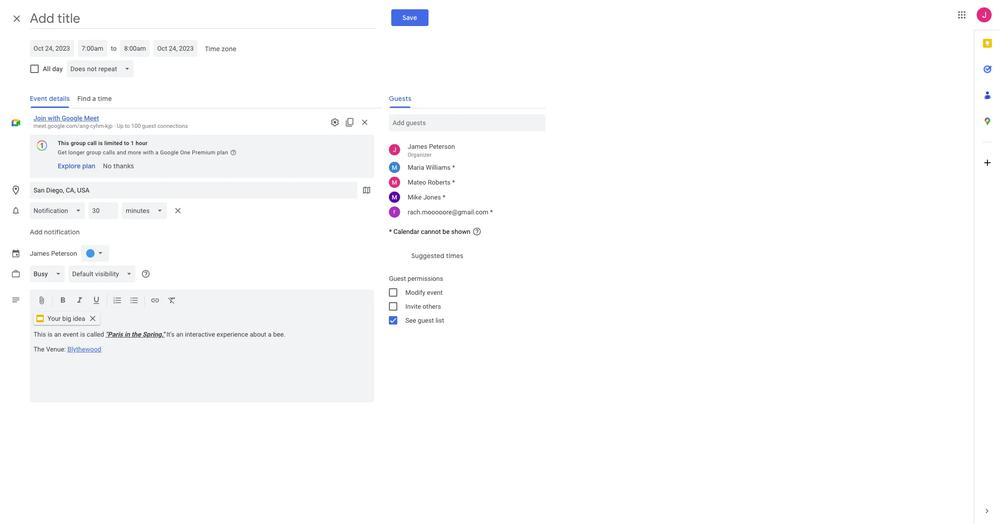 Task type: locate. For each thing, give the bounding box(es) containing it.
james
[[408, 143, 427, 150], [30, 250, 49, 258]]

group down call
[[86, 150, 101, 156]]

rach.mooooore@gmail.com *
[[408, 209, 493, 216]]

*
[[452, 164, 455, 171], [452, 179, 455, 186], [443, 194, 445, 201], [490, 209, 493, 216], [389, 228, 392, 236]]

0 vertical spatial peterson
[[429, 143, 455, 150]]

* for mateo roberts *
[[452, 179, 455, 186]]

remove formatting image
[[167, 296, 177, 307]]

* right roberts
[[452, 179, 455, 186]]

1 vertical spatial this
[[34, 331, 46, 339]]

1 horizontal spatial plan
[[217, 150, 228, 156]]

called
[[87, 331, 104, 339]]

a
[[155, 150, 159, 156], [268, 331, 272, 339]]

james down add in the left top of the page
[[30, 250, 49, 258]]

group
[[382, 272, 546, 328]]

Start time text field
[[82, 43, 103, 54]]

mateo
[[408, 179, 426, 186]]

plan down longer
[[82, 162, 95, 170]]

2 horizontal spatial is
[[98, 140, 103, 147]]

invite
[[405, 303, 421, 311]]

to right up on the top of the page
[[125, 123, 130, 129]]

one
[[180, 150, 190, 156]]

0 horizontal spatial with
[[48, 115, 60, 122]]

shown
[[451, 228, 470, 236]]

guest inside group
[[418, 317, 434, 325]]

add
[[30, 228, 42, 237]]

1 horizontal spatial guest
[[418, 317, 434, 325]]

0 vertical spatial with
[[48, 115, 60, 122]]

peterson for james peterson organizer
[[429, 143, 455, 150]]

bee.
[[273, 331, 285, 339]]

blythewood
[[67, 346, 101, 354]]

a right "more"
[[155, 150, 159, 156]]

event
[[427, 289, 443, 297], [63, 331, 79, 339]]

the
[[34, 346, 44, 354]]

0 horizontal spatial group
[[71, 140, 86, 147]]

a left bee.
[[268, 331, 272, 339]]

your big idea
[[48, 315, 85, 323]]

this up the "get"
[[58, 140, 69, 147]]

maria williams *
[[408, 164, 455, 171]]

james inside james peterson organizer
[[408, 143, 427, 150]]

None field
[[67, 61, 138, 77], [30, 203, 89, 219], [122, 203, 170, 219], [30, 266, 68, 283], [68, 266, 139, 283], [67, 61, 138, 77], [30, 203, 89, 219], [122, 203, 170, 219], [30, 266, 68, 283], [68, 266, 139, 283]]

with inside join with google meet meet.google.com/ang-cyhm-kjp · up to 100 guest connections
[[48, 115, 60, 122]]

1 vertical spatial event
[[63, 331, 79, 339]]

with down hour
[[143, 150, 154, 156]]

"paris
[[106, 331, 123, 339]]

call
[[87, 140, 97, 147]]

peterson up williams
[[429, 143, 455, 150]]

0 horizontal spatial plan
[[82, 162, 95, 170]]

1 vertical spatial plan
[[82, 162, 95, 170]]

google
[[62, 115, 82, 122], [160, 150, 179, 156]]

to inside join with google meet meet.google.com/ang-cyhm-kjp · up to 100 guest connections
[[125, 123, 130, 129]]

calendar
[[393, 228, 419, 236]]

james for james peterson
[[30, 250, 49, 258]]

to right start time "text box"
[[111, 45, 117, 52]]

guest right 100
[[142, 123, 156, 129]]

tab list
[[974, 30, 1000, 499]]

1 horizontal spatial james
[[408, 143, 427, 150]]

no
[[103, 162, 112, 170]]

0 horizontal spatial an
[[54, 331, 61, 339]]

jones
[[423, 194, 441, 201]]

0 horizontal spatial event
[[63, 331, 79, 339]]

bold image
[[58, 296, 68, 307]]

google up meet.google.com/ang-
[[62, 115, 82, 122]]

with
[[48, 115, 60, 122], [143, 150, 154, 156]]

cyhm-
[[90, 123, 105, 129]]

is left the called
[[80, 331, 85, 339]]

more
[[128, 150, 141, 156]]

james peterson organizer
[[408, 143, 455, 158]]

notification
[[44, 228, 80, 237]]

* inside mike jones tree item
[[443, 194, 445, 201]]

peterson inside james peterson organizer
[[429, 143, 455, 150]]

2 an from the left
[[176, 331, 183, 339]]

venue:
[[46, 346, 66, 354]]

0 horizontal spatial is
[[48, 331, 53, 339]]

plan
[[217, 150, 228, 156], [82, 162, 95, 170]]

mateo roberts tree item
[[382, 175, 546, 190]]

peterson
[[429, 143, 455, 150], [51, 250, 77, 258]]

with up meet.google.com/ang-
[[48, 115, 60, 122]]

see guest list
[[405, 317, 444, 325]]

* right jones
[[443, 194, 445, 201]]

0 horizontal spatial peterson
[[51, 250, 77, 258]]

is up the venue:
[[48, 331, 53, 339]]

1
[[131, 140, 134, 147]]

1 horizontal spatial event
[[427, 289, 443, 297]]

time zone
[[205, 45, 237, 53]]

30 minutes before element
[[30, 201, 185, 221]]

all day
[[43, 65, 63, 73]]

1 vertical spatial with
[[143, 150, 154, 156]]

modify event
[[405, 289, 443, 297]]

google left one
[[160, 150, 179, 156]]

1 horizontal spatial with
[[143, 150, 154, 156]]

1 horizontal spatial peterson
[[429, 143, 455, 150]]

mateo roberts *
[[408, 179, 455, 186]]

* inside mateo roberts "tree item"
[[452, 179, 455, 186]]

peterson for james peterson
[[51, 250, 77, 258]]

1 horizontal spatial this
[[58, 140, 69, 147]]

End date text field
[[157, 43, 194, 54]]

1 vertical spatial to
[[125, 123, 130, 129]]

is
[[98, 140, 103, 147], [48, 331, 53, 339], [80, 331, 85, 339]]

to
[[111, 45, 117, 52], [125, 123, 130, 129], [124, 140, 129, 147]]

maria williams tree item
[[382, 160, 546, 175]]

this
[[58, 140, 69, 147], [34, 331, 46, 339]]

Title text field
[[30, 8, 376, 29]]

0 horizontal spatial james
[[30, 250, 49, 258]]

peterson down notification
[[51, 250, 77, 258]]

to left the 1
[[124, 140, 129, 147]]

Guests text field
[[393, 115, 542, 131]]

an up the venue:
[[54, 331, 61, 339]]

an
[[54, 331, 61, 339], [176, 331, 183, 339]]

get longer group calls and more with a google one premium plan
[[58, 150, 228, 156]]

join with google meet meet.google.com/ang-cyhm-kjp · up to 100 guest connections
[[34, 115, 188, 129]]

guest left list
[[418, 317, 434, 325]]

* down mike jones tree item
[[490, 209, 493, 216]]

1 vertical spatial guest
[[418, 317, 434, 325]]

0 vertical spatial group
[[71, 140, 86, 147]]

1 vertical spatial a
[[268, 331, 272, 339]]

group
[[71, 140, 86, 147], [86, 150, 101, 156]]

formatting options toolbar
[[30, 290, 374, 313]]

0 vertical spatial james
[[408, 143, 427, 150]]

plan right premium
[[217, 150, 228, 156]]

event up the venue: blythewood
[[63, 331, 79, 339]]

james up organizer
[[408, 143, 427, 150]]

the spring."
[[132, 331, 165, 339]]

100
[[131, 123, 141, 129]]

group containing guest permissions
[[382, 272, 546, 328]]

no thanks
[[103, 162, 134, 170]]

meet.google.com/ang-
[[34, 123, 90, 129]]

0 vertical spatial google
[[62, 115, 82, 122]]

0 horizontal spatial this
[[34, 331, 46, 339]]

1 vertical spatial james
[[30, 250, 49, 258]]

a inside description text box
[[268, 331, 272, 339]]

0 horizontal spatial a
[[155, 150, 159, 156]]

0 vertical spatial this
[[58, 140, 69, 147]]

0 vertical spatial guest
[[142, 123, 156, 129]]

1 horizontal spatial group
[[86, 150, 101, 156]]

james for james peterson organizer
[[408, 143, 427, 150]]

suggested times
[[411, 252, 463, 260]]

this group call is limited to 1 hour
[[58, 140, 148, 147]]

1 horizontal spatial google
[[160, 150, 179, 156]]

0 horizontal spatial google
[[62, 115, 82, 122]]

event up others
[[427, 289, 443, 297]]

Description text field
[[30, 331, 374, 401]]

this up the
[[34, 331, 46, 339]]

guest
[[389, 275, 406, 283]]

1 vertical spatial peterson
[[51, 250, 77, 258]]

this inside description text box
[[34, 331, 46, 339]]

* inside maria williams tree item
[[452, 164, 455, 171]]

the venue: blythewood
[[34, 346, 101, 354]]

1 horizontal spatial a
[[268, 331, 272, 339]]

all
[[43, 65, 51, 73]]

is right call
[[98, 140, 103, 147]]

2 vertical spatial to
[[124, 140, 129, 147]]

interactive
[[185, 331, 215, 339]]

organizer
[[408, 152, 432, 158]]

an right it's at the left
[[176, 331, 183, 339]]

0 vertical spatial event
[[427, 289, 443, 297]]

guest
[[142, 123, 156, 129], [418, 317, 434, 325]]

time zone button
[[201, 41, 240, 57]]

hour
[[136, 140, 148, 147]]

1 horizontal spatial an
[[176, 331, 183, 339]]

group up longer
[[71, 140, 86, 147]]

1 an from the left
[[54, 331, 61, 339]]

* right williams
[[452, 164, 455, 171]]

0 horizontal spatial guest
[[142, 123, 156, 129]]

explore plan
[[58, 162, 95, 170]]



Task type: vqa. For each thing, say whether or not it's contained in the screenshot.


Task type: describe. For each thing, give the bounding box(es) containing it.
mike jones tree item
[[382, 190, 546, 205]]

this for this is an event is called "paris in the spring." it's an interactive experience about a bee.
[[34, 331, 46, 339]]

williams
[[426, 164, 451, 171]]

* for mike jones *
[[443, 194, 445, 201]]

it's
[[166, 331, 175, 339]]

rach.mooooore@gmail.com
[[408, 209, 488, 216]]

your
[[48, 315, 61, 323]]

premium
[[192, 150, 215, 156]]

Start date text field
[[34, 43, 70, 54]]

event inside description text box
[[63, 331, 79, 339]]

bulleted list image
[[129, 296, 139, 307]]

guest permissions
[[389, 275, 443, 283]]

google inside join with google meet meet.google.com/ang-cyhm-kjp · up to 100 guest connections
[[62, 115, 82, 122]]

End time text field
[[124, 43, 146, 54]]

modify
[[405, 289, 425, 297]]

james peterson, organizer tree item
[[382, 141, 546, 160]]

plan inside button
[[82, 162, 95, 170]]

time
[[205, 45, 220, 53]]

meet
[[84, 115, 99, 122]]

rach.mooooore@gmail.com tree item
[[382, 205, 546, 220]]

suggested
[[411, 252, 444, 260]]

numbered list image
[[113, 296, 122, 307]]

limited
[[104, 140, 123, 147]]

add notification
[[30, 228, 80, 237]]

see
[[405, 317, 416, 325]]

this is an event is called "paris in the spring." it's an interactive experience about a bee.
[[34, 331, 285, 339]]

james peterson
[[30, 250, 77, 258]]

list
[[436, 317, 444, 325]]

guest inside join with google meet meet.google.com/ang-cyhm-kjp · up to 100 guest connections
[[142, 123, 156, 129]]

add notification button
[[26, 221, 84, 244]]

join with google meet link
[[34, 115, 99, 122]]

0 vertical spatial a
[[155, 150, 159, 156]]

about
[[250, 331, 266, 339]]

calls
[[103, 150, 115, 156]]

your big idea link
[[34, 313, 100, 326]]

connections
[[157, 123, 188, 129]]

explore
[[58, 162, 81, 170]]

no thanks button
[[99, 158, 138, 175]]

insert link image
[[150, 296, 160, 307]]

kjp
[[105, 123, 113, 129]]

explore plan button
[[54, 158, 99, 175]]

save
[[402, 14, 417, 22]]

others
[[423, 303, 441, 311]]

roberts
[[428, 179, 451, 186]]

longer
[[68, 150, 85, 156]]

big
[[62, 315, 71, 323]]

suggested times button
[[408, 248, 467, 265]]

in
[[125, 331, 130, 339]]

* for maria williams *
[[452, 164, 455, 171]]

0 vertical spatial plan
[[217, 150, 228, 156]]

save button
[[391, 9, 428, 26]]

·
[[114, 123, 115, 129]]

this for this group call is limited to 1 hour
[[58, 140, 69, 147]]

Location text field
[[34, 182, 354, 199]]

1 horizontal spatial is
[[80, 331, 85, 339]]

and
[[117, 150, 126, 156]]

cannot
[[421, 228, 441, 236]]

maria
[[408, 164, 424, 171]]

permissions
[[408, 275, 443, 283]]

invite others
[[405, 303, 441, 311]]

1 vertical spatial google
[[160, 150, 179, 156]]

thanks
[[113, 162, 134, 170]]

be
[[443, 228, 450, 236]]

1 vertical spatial group
[[86, 150, 101, 156]]

italic image
[[75, 296, 84, 307]]

get
[[58, 150, 67, 156]]

day
[[52, 65, 63, 73]]

mike
[[408, 194, 422, 201]]

* left calendar
[[389, 228, 392, 236]]

times
[[446, 252, 463, 260]]

0 vertical spatial to
[[111, 45, 117, 52]]

* inside rach.mooooore@gmail.com tree item
[[490, 209, 493, 216]]

zone
[[222, 45, 237, 53]]

experience
[[217, 331, 248, 339]]

guests invited to this event. tree
[[382, 141, 546, 220]]

* calendar cannot be shown
[[389, 228, 470, 236]]

underline image
[[92, 296, 101, 307]]

up
[[117, 123, 124, 129]]

idea
[[73, 315, 85, 323]]

Minutes in advance for notification number field
[[92, 203, 115, 219]]

mike jones *
[[408, 194, 445, 201]]

join
[[34, 115, 46, 122]]

blythewood link
[[67, 346, 101, 354]]



